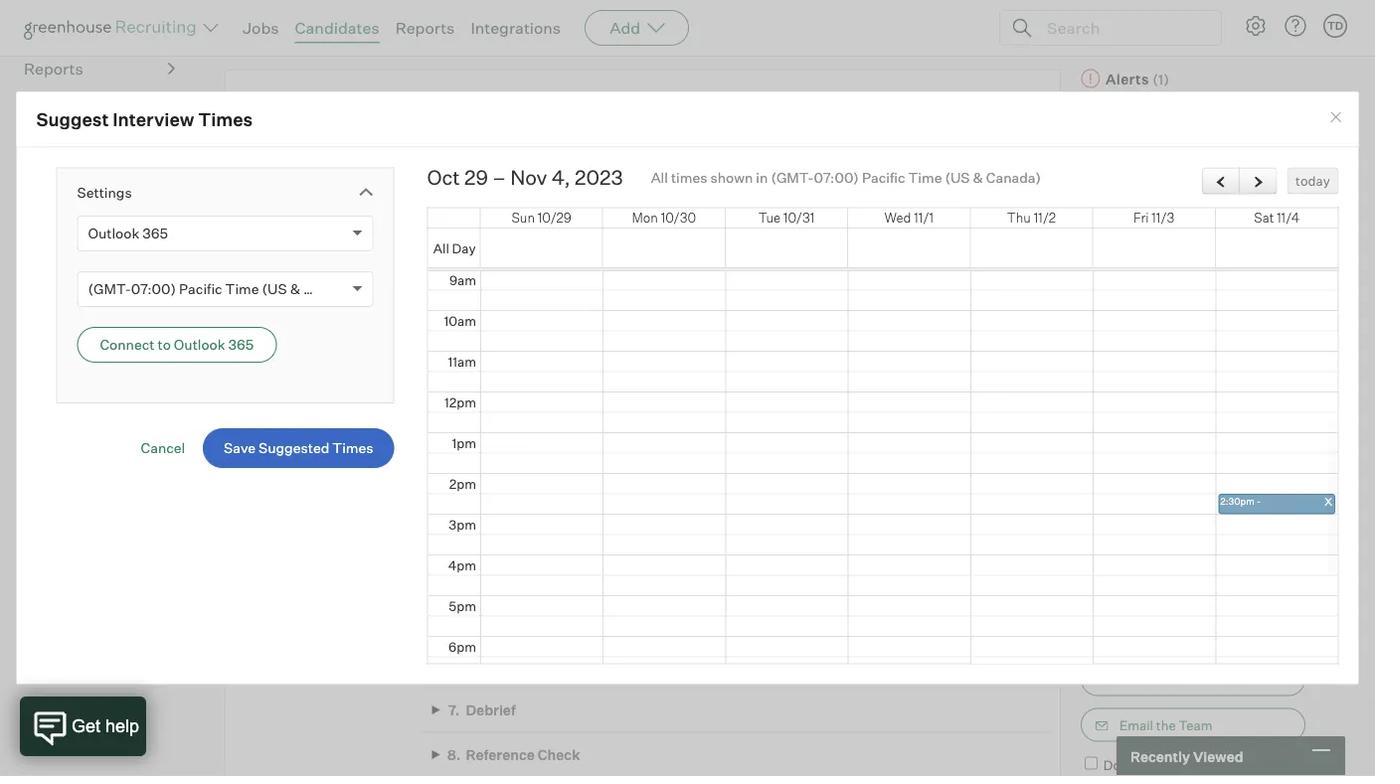 Task type: describe. For each thing, give the bounding box(es) containing it.
suggest
[[36, 108, 109, 130]]

1 vertical spatial reports link
[[24, 57, 175, 81]]

12pm
[[444, 394, 476, 410]]

skilled
[[1157, 435, 1199, 452]]

application inside 'link'
[[265, 237, 340, 254]]

sat 11/4
[[1254, 210, 1300, 226]]

0 vertical spatial (gmt-
[[771, 169, 814, 186]]

0 vertical spatial test
[[545, 384, 575, 401]]

ago
[[1208, 477, 1228, 490]]

2023 right -
[[722, 384, 756, 401]]

(current
[[601, 429, 659, 446]]

1 horizontal spatial (us
[[945, 169, 970, 186]]

email the team button
[[1081, 709, 1306, 743]]

stage inside button
[[337, 171, 372, 187]]

multiple
[[1287, 435, 1340, 452]]

follow
[[1305, 17, 1347, 34]]

|
[[839, 565, 843, 582]]

oct 29 – nov 4, 2023
[[427, 164, 623, 189]]

configure image
[[1244, 14, 1268, 38]]

home
[[502, 384, 542, 401]]

0 vertical spatial pacific
[[862, 169, 906, 186]]

8. reference check
[[447, 747, 580, 764]]

mon 10/30
[[632, 210, 696, 226]]

7.
[[448, 702, 460, 719]]

10/30
[[661, 210, 696, 226]]

suggest interview times
[[36, 108, 253, 130]]

4 years experience link
[[1086, 565, 1198, 584]]

last
[[1081, 417, 1104, 431]]

+ for + edit
[[1303, 535, 1312, 553]]

to inside button
[[158, 336, 171, 353]]

connect to outlook 365 button
[[77, 327, 277, 363]]

save
[[224, 439, 256, 457]]

2, right -
[[707, 384, 719, 401]]

td
[[1328, 19, 1344, 32]]

Do Not Email checkbox
[[1085, 758, 1098, 770]]

pipeline
[[24, 18, 84, 38]]

check
[[538, 747, 580, 764]]

1 vertical spatial reports
[[24, 59, 83, 79]]

2, right on
[[711, 249, 723, 267]]

11am
[[448, 354, 476, 370]]

move stage
[[301, 171, 372, 187]]

job inside on 1 job link
[[254, 14, 279, 31]]

add for + add
[[1320, 218, 1347, 235]]

3. preliminary screen
[[448, 339, 595, 356]]

2 horizontal spatial to
[[1239, 139, 1251, 155]]

1 vertical spatial 07:00)
[[131, 280, 176, 298]]

nov right on
[[682, 249, 708, 267]]

times for save suggested times
[[333, 439, 373, 457]]

shown
[[711, 169, 753, 186]]

stage)
[[662, 429, 707, 446]]

2.
[[448, 294, 461, 312]]

follow-up reminder
[[1081, 218, 1225, 235]]

4 years experience
[[1093, 568, 1191, 581]]

in
[[756, 169, 768, 186]]

experience
[[1134, 568, 1191, 581]]

experience.
[[1145, 455, 1221, 472]]

do not email
[[1104, 758, 1183, 773]]

(gmt-07:00) pacific time (us & canada) option
[[88, 280, 358, 298]]

candidates
[[295, 18, 380, 38]]

thu 11/2
[[1007, 210, 1056, 226]]

make a note
[[1081, 278, 1169, 296]]

today
[[1296, 173, 1331, 189]]

-
[[669, 384, 675, 401]]

job setup link
[[24, 98, 175, 122]]

+ edit link
[[1298, 530, 1347, 558]]

reminder
[[1156, 218, 1225, 235]]

a inside reach out to a site admin to have them merged.
[[1160, 139, 1167, 155]]

0 horizontal spatial time
[[225, 280, 259, 298]]

holding
[[466, 294, 520, 312]]

outlook inside connect to outlook 365 button
[[174, 336, 225, 353]]

setup
[[55, 100, 100, 120]]

0 horizontal spatial a
[[1123, 278, 1131, 296]]

test inside last note: lachan is a skilled hr lead with multiple s years of experience. test dumtwo               11 minutes               ago
[[1081, 477, 1103, 490]]

6. onsite
[[448, 657, 510, 675]]

1 horizontal spatial reports link
[[396, 18, 455, 38]]

on
[[224, 14, 243, 31]]

email for email the team
[[1120, 718, 1154, 734]]

greenhouse recruiting image
[[24, 16, 203, 40]]

details
[[410, 14, 455, 31]]

0 vertical spatial 365
[[142, 225, 168, 242]]

10/29
[[538, 210, 572, 226]]

have
[[1254, 139, 1283, 155]]

all times shown in (gmt-07:00) pacific time (us & canada)
[[651, 169, 1041, 186]]

candidates link
[[295, 18, 380, 38]]

move stage button
[[265, 162, 393, 195]]

tools
[[1081, 633, 1120, 650]]

4,
[[552, 164, 571, 189]]

close image
[[1328, 110, 1344, 126]]

connect to outlook 365
[[100, 336, 254, 353]]

nov inside "suggest interview times" dialog
[[510, 164, 548, 189]]

linkedin link
[[478, 14, 534, 43]]

alerts
[[1106, 70, 1150, 88]]

connect
[[100, 336, 155, 353]]

outlook 365
[[88, 225, 168, 242]]

+ for + add
[[1308, 218, 1317, 235]]

today button
[[1287, 167, 1339, 195]]

tags
[[1158, 535, 1192, 553]]

send
[[712, 584, 746, 601]]

settings
[[77, 183, 132, 201]]

3.
[[448, 339, 460, 356]]

take
[[466, 384, 499, 401]]

nov right -
[[678, 384, 704, 401]]

save suggested times button
[[203, 428, 394, 468]]

tank
[[523, 294, 556, 312]]

application link
[[265, 236, 422, 255]]

them
[[1286, 139, 1317, 155]]

all for all times shown in (gmt-07:00) pacific time (us & canada)
[[651, 169, 668, 186]]

lachlan
[[1157, 672, 1205, 688]]

1pm
[[452, 435, 476, 451]]



Task type: vqa. For each thing, say whether or not it's contained in the screenshot.
Stage link
yes



Task type: locate. For each thing, give the bounding box(es) containing it.
0 horizontal spatial pacific
[[179, 280, 222, 298]]

0 horizontal spatial add
[[464, 618, 491, 635]]

schedule interview link
[[712, 565, 836, 582]]

2 vertical spatial a
[[1146, 435, 1154, 452]]

1 horizontal spatial all
[[651, 169, 668, 186]]

edit
[[1315, 535, 1342, 553]]

4. take home test nov 2, 2023 - nov 2, 2023
[[447, 384, 756, 401]]

365
[[142, 225, 168, 242], [228, 336, 254, 353]]

365 down (gmt-07:00) pacific time (us & canada)
[[228, 336, 254, 353]]

0 horizontal spatial stage
[[265, 276, 305, 294]]

1 vertical spatial 365
[[228, 336, 254, 353]]

+ inside + add link
[[1308, 218, 1317, 235]]

0 horizontal spatial outlook
[[88, 225, 139, 242]]

07:00) up 10/31
[[814, 169, 859, 186]]

0 vertical spatial stage
[[337, 171, 372, 187]]

0 horizontal spatial times
[[198, 108, 253, 130]]

details link
[[410, 14, 455, 43]]

canada) up thu
[[987, 169, 1041, 186]]

years
[[1091, 455, 1127, 472]]

not
[[1124, 758, 1146, 773]]

fri
[[1134, 210, 1149, 226]]

a left the note
[[1123, 278, 1131, 296]]

screen up + add interview
[[518, 575, 564, 592]]

365 up (gmt-07:00) pacific time (us & canada) option
[[142, 225, 168, 242]]

1 vertical spatial times
[[333, 439, 373, 457]]

alerts (1)
[[1106, 70, 1170, 88]]

sun
[[512, 210, 535, 226]]

2 horizontal spatial add
[[1320, 218, 1347, 235]]

1 horizontal spatial pacific
[[862, 169, 906, 186]]

right single arrow image
[[1251, 175, 1266, 188]]

reports
[[396, 18, 455, 38], [24, 59, 83, 79]]

pacific
[[862, 169, 906, 186], [179, 280, 222, 298]]

schedule
[[778, 584, 837, 601]]

1 vertical spatial all
[[433, 240, 449, 256]]

2 vertical spatial add
[[464, 618, 491, 635]]

all left day
[[433, 240, 449, 256]]

7. debrief
[[448, 702, 516, 719]]

pipeline link
[[24, 16, 175, 40]]

email for email lachlan
[[1120, 672, 1154, 688]]

11
[[1154, 477, 1162, 490]]

(gmt- right in
[[771, 169, 814, 186]]

11/4
[[1277, 210, 1300, 226]]

1 vertical spatial test
[[1081, 477, 1103, 490]]

scorecards
[[265, 315, 339, 333]]

0 vertical spatial +
[[1308, 218, 1317, 235]]

4pm
[[448, 558, 476, 574]]

0 vertical spatial technical
[[466, 429, 531, 446]]

2 horizontal spatial a
[[1160, 139, 1167, 155]]

0 horizontal spatial 365
[[142, 225, 168, 242]]

technical right 5.
[[466, 429, 531, 446]]

0 vertical spatial screen
[[548, 339, 595, 356]]

outlook down (gmt-07:00) pacific time (us & canada)
[[174, 336, 225, 353]]

0 vertical spatial add
[[610, 18, 641, 38]]

0 vertical spatial a
[[1160, 139, 1167, 155]]

fri 11/3
[[1134, 210, 1175, 226]]

10/31
[[784, 210, 815, 226]]

suggested
[[259, 439, 330, 457]]

2,
[[711, 249, 723, 267], [616, 384, 629, 401], [707, 384, 719, 401]]

nov up 5. technical interview (current stage)
[[587, 384, 613, 401]]

test down s
[[1081, 477, 1103, 490]]

1 vertical spatial screen
[[518, 575, 564, 592]]

1 horizontal spatial add
[[610, 18, 641, 38]]

1 horizontal spatial 365
[[228, 336, 254, 353]]

0 horizontal spatial (gmt-
[[88, 280, 131, 298]]

onsite
[[466, 657, 510, 675]]

suggest interview times dialog
[[15, 91, 1360, 686]]

minutes
[[1164, 477, 1206, 490]]

x
[[1325, 495, 1332, 509]]

2023 down tue
[[726, 249, 760, 267]]

job left setup
[[24, 100, 52, 120]]

6.
[[448, 657, 461, 675]]

+ down the '5pm'
[[452, 618, 461, 635]]

0 horizontal spatial test
[[545, 384, 575, 401]]

email right not
[[1149, 758, 1183, 773]]

availability up 3pm
[[452, 478, 528, 495]]

0 horizontal spatial all
[[433, 240, 449, 256]]

note:
[[1106, 417, 1132, 431]]

canada) up scorecards link
[[303, 280, 358, 298]]

a inside last note: lachan is a skilled hr lead with multiple s years of experience. test dumtwo               11 minutes               ago
[[1146, 435, 1154, 452]]

schedule
[[712, 565, 773, 582]]

1 vertical spatial email
[[1120, 718, 1154, 734]]

to left the have
[[1239, 139, 1251, 155]]

times left test
[[198, 108, 253, 130]]

linkedin
[[478, 14, 534, 31]]

reports link right feed
[[396, 18, 455, 38]]

technical screen
[[452, 575, 564, 592]]

2, up (current
[[616, 384, 629, 401]]

1 vertical spatial add
[[1320, 218, 1347, 235]]

1 vertical spatial a
[[1123, 278, 1131, 296]]

to right connect
[[158, 336, 171, 353]]

left single arrow image
[[1214, 175, 1229, 188]]

review
[[547, 249, 596, 267]]

2 availability from the left
[[783, 478, 855, 495]]

test
[[545, 384, 575, 401], [1081, 477, 1103, 490]]

1 horizontal spatial availability
[[783, 478, 855, 495]]

2023 right 4,
[[575, 164, 623, 189]]

pacific up wed
[[862, 169, 906, 186]]

td button
[[1320, 10, 1352, 42]]

2023 left -
[[632, 384, 666, 401]]

reject button
[[401, 162, 496, 195]]

wed
[[885, 210, 911, 226]]

interview inside schedule interview | send self-schedule request
[[776, 565, 836, 582]]

reports link
[[396, 18, 455, 38], [24, 57, 175, 81]]

email inside button
[[1120, 718, 1154, 734]]

reports link up job setup link at the top left of page
[[24, 57, 175, 81]]

0 vertical spatial reports link
[[396, 18, 455, 38]]

request
[[726, 478, 780, 495]]

0 vertical spatial canada)
[[987, 169, 1041, 186]]

on
[[663, 249, 679, 267]]

0 vertical spatial (us
[[945, 169, 970, 186]]

stage right move
[[337, 171, 372, 187]]

0 horizontal spatial application
[[265, 237, 340, 254]]

1 horizontal spatial stage
[[337, 171, 372, 187]]

+ add interview link
[[452, 618, 555, 635]]

1 vertical spatial (us
[[262, 280, 287, 298]]

0 horizontal spatial reports link
[[24, 57, 175, 81]]

merged.
[[1081, 158, 1132, 174]]

1 horizontal spatial reports
[[396, 18, 455, 38]]

interview down 4. take home test nov 2, 2023 - nov 2, 2023
[[534, 429, 598, 446]]

the
[[1157, 718, 1176, 734]]

(gmt-07:00) pacific time (us & canada)
[[88, 280, 358, 298]]

wed 11/1
[[885, 210, 934, 226]]

follow link
[[1305, 16, 1347, 35]]

+ edit
[[1303, 535, 1342, 553]]

1 vertical spatial &
[[290, 280, 300, 298]]

email left the
[[1120, 718, 1154, 734]]

interview up the schedule at the right of the page
[[776, 565, 836, 582]]

+ right 11/4
[[1308, 218, 1317, 235]]

screen
[[548, 339, 595, 356], [518, 575, 564, 592]]

0 vertical spatial outlook
[[88, 225, 139, 242]]

None text field
[[1081, 306, 1347, 406]]

stage link
[[265, 275, 422, 295]]

screen up 4. take home test nov 2, 2023 - nov 2, 2023
[[548, 339, 595, 356]]

viewed
[[1194, 748, 1244, 766]]

1 horizontal spatial to
[[1145, 139, 1157, 155]]

0 horizontal spatial (us
[[262, 280, 287, 298]]

@mentions link
[[1283, 277, 1347, 297]]

0 horizontal spatial availability
[[452, 478, 528, 495]]

0 horizontal spatial 07:00)
[[131, 280, 176, 298]]

(19)
[[312, 90, 342, 110]]

1 vertical spatial job
[[24, 100, 52, 120]]

10am
[[444, 313, 476, 329]]

0 vertical spatial times
[[198, 108, 253, 130]]

2023
[[575, 164, 623, 189], [726, 249, 760, 267], [632, 384, 666, 401], [722, 384, 756, 401]]

Search text field
[[1042, 13, 1204, 42]]

1 horizontal spatial a
[[1146, 435, 1154, 452]]

jobs
[[243, 18, 279, 38]]

11/1
[[914, 210, 934, 226]]

(1)
[[1153, 70, 1170, 88]]

add for + add interview
[[464, 618, 491, 635]]

0 vertical spatial all
[[651, 169, 668, 186]]

(us
[[945, 169, 970, 186], [262, 280, 287, 298]]

1 vertical spatial outlook
[[174, 336, 225, 353]]

1 vertical spatial +
[[1303, 535, 1312, 553]]

job right 1
[[254, 14, 279, 31]]

integrations
[[471, 18, 561, 38]]

availability right request
[[783, 478, 855, 495]]

1 vertical spatial pacific
[[179, 280, 222, 298]]

2. holding tank
[[448, 294, 556, 312]]

all for all day
[[433, 240, 449, 256]]

cancel button
[[141, 439, 185, 457]]

interviews
[[452, 531, 523, 549]]

2023 inside "suggest interview times" dialog
[[575, 164, 623, 189]]

07:00) up connect to outlook 365
[[131, 280, 176, 298]]

1 vertical spatial technical
[[452, 575, 515, 592]]

0 vertical spatial time
[[909, 169, 942, 186]]

recently
[[1131, 748, 1191, 766]]

times
[[198, 108, 253, 130], [333, 439, 373, 457]]

oct
[[427, 164, 460, 189]]

+ for + add interview
[[452, 618, 461, 635]]

1 horizontal spatial test
[[1081, 477, 1103, 490]]

job inside job setup link
[[24, 100, 52, 120]]

1 horizontal spatial times
[[333, 439, 373, 457]]

outlook down the settings
[[88, 225, 139, 242]]

stage up scorecards
[[265, 276, 305, 294]]

2pm
[[449, 476, 476, 492]]

0 horizontal spatial reports
[[24, 59, 83, 79]]

interview right setup
[[113, 108, 194, 130]]

interview down technical screen in the bottom left of the page
[[494, 618, 555, 635]]

0 vertical spatial 07:00)
[[814, 169, 859, 186]]

1 horizontal spatial application
[[466, 249, 544, 267]]

reports down pipeline
[[24, 59, 83, 79]]

technical down the 4pm
[[452, 575, 515, 592]]

lead
[[1225, 435, 1253, 452]]

0 horizontal spatial job
[[24, 100, 52, 120]]

preliminary
[[466, 339, 545, 356]]

reports right feed
[[396, 18, 455, 38]]

cancel
[[141, 439, 185, 457]]

mon
[[632, 210, 658, 226]]

integrations link
[[471, 18, 561, 38]]

all left times
[[651, 169, 668, 186]]

0 vertical spatial &
[[973, 169, 983, 186]]

application up 'stage' link
[[265, 237, 340, 254]]

test (19)
[[265, 90, 342, 110]]

0 vertical spatial reports
[[396, 18, 455, 38]]

scorecards link
[[265, 314, 422, 334]]

2 vertical spatial email
[[1149, 758, 1183, 773]]

time up 11/1
[[909, 169, 942, 186]]

day
[[452, 240, 476, 256]]

(gmt- up connect
[[88, 280, 131, 298]]

1 vertical spatial time
[[225, 280, 259, 298]]

365 inside button
[[228, 336, 254, 353]]

1 availability from the left
[[452, 478, 528, 495]]

times right suggested
[[333, 439, 373, 457]]

pacific up connect to outlook 365
[[179, 280, 222, 298]]

x link
[[1218, 494, 1335, 515]]

activity feed
[[302, 14, 387, 31]]

0 horizontal spatial to
[[158, 336, 171, 353]]

test right home
[[545, 384, 575, 401]]

1 vertical spatial canada)
[[303, 280, 358, 298]]

0 vertical spatial email
[[1120, 672, 1154, 688]]

29
[[464, 164, 488, 189]]

1 horizontal spatial 07:00)
[[814, 169, 859, 186]]

test
[[265, 90, 309, 110]]

+
[[1308, 218, 1317, 235], [1303, 535, 1312, 553], [452, 618, 461, 635]]

3pm
[[448, 517, 476, 533]]

a right is in the right of the page
[[1146, 435, 1154, 452]]

+ left edit
[[1303, 535, 1312, 553]]

1 horizontal spatial &
[[973, 169, 983, 186]]

add inside popup button
[[610, 18, 641, 38]]

1 horizontal spatial outlook
[[174, 336, 225, 353]]

0 horizontal spatial &
[[290, 280, 300, 298]]

time up connect to outlook 365
[[225, 280, 259, 298]]

1 horizontal spatial canada)
[[987, 169, 1041, 186]]

1 horizontal spatial time
[[909, 169, 942, 186]]

1 vertical spatial stage
[[265, 276, 305, 294]]

email inside button
[[1120, 672, 1154, 688]]

self-
[[749, 584, 778, 601]]

application down sun
[[466, 249, 544, 267]]

+ inside + edit link
[[1303, 535, 1312, 553]]

email left lachlan
[[1120, 672, 1154, 688]]

0 vertical spatial job
[[254, 14, 279, 31]]

times inside button
[[333, 439, 373, 457]]

nov right –
[[510, 164, 548, 189]]

to right the out
[[1145, 139, 1157, 155]]

outlook 365 option
[[88, 225, 168, 242]]

outlook
[[88, 225, 139, 242], [174, 336, 225, 353]]

2 vertical spatial +
[[452, 618, 461, 635]]

0 horizontal spatial canada)
[[303, 280, 358, 298]]

interview inside dialog
[[113, 108, 194, 130]]

1 horizontal spatial job
[[254, 14, 279, 31]]

1 horizontal spatial (gmt-
[[771, 169, 814, 186]]

times for suggest interview times
[[198, 108, 253, 130]]

1. application review applied on  nov 2, 2023
[[449, 249, 763, 267]]

with
[[1256, 435, 1284, 452]]

1 vertical spatial (gmt-
[[88, 280, 131, 298]]

07:00)
[[814, 169, 859, 186], [131, 280, 176, 298]]

job
[[254, 14, 279, 31], [24, 100, 52, 120]]

a left site
[[1160, 139, 1167, 155]]



